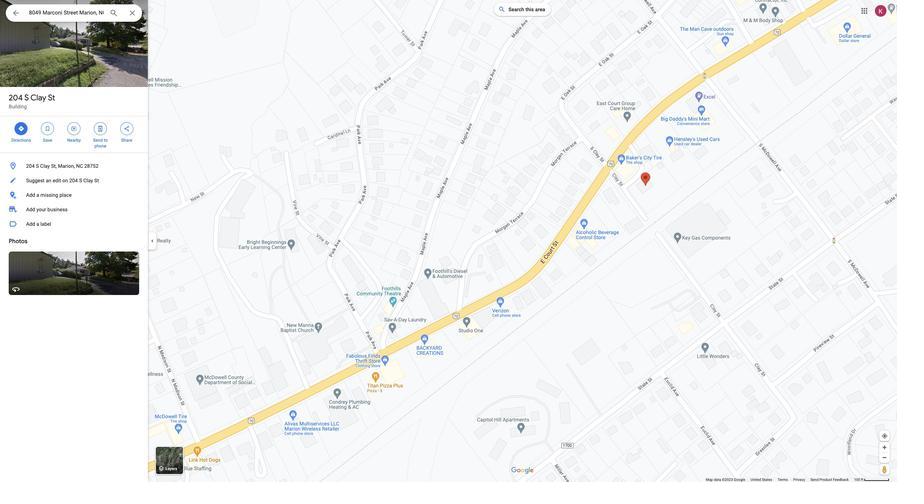 Task type: describe. For each thing, give the bounding box(es) containing it.
terms button
[[778, 477, 788, 482]]

add for add a missing place
[[26, 192, 35, 198]]

google
[[734, 478, 745, 482]]

your
[[36, 207, 46, 212]]

204 s clay st main content
[[0, 0, 148, 482]]

phone
[[94, 144, 106, 149]]

add for add a label
[[26, 221, 35, 227]]

on
[[62, 178, 68, 183]]

s for st,
[[36, 163, 39, 169]]

privacy button
[[793, 477, 805, 482]]

©2023
[[722, 478, 733, 482]]

zoom out image
[[882, 455, 887, 460]]

add a missing place
[[26, 192, 72, 198]]

search this area
[[509, 7, 545, 12]]

united states button
[[751, 477, 772, 482]]

send to phone
[[93, 138, 108, 149]]

100 ft button
[[854, 478, 890, 482]]

s for st
[[24, 93, 29, 103]]

photos
[[9, 238, 27, 245]]

ft
[[861, 478, 864, 482]]

204 s clay st, marion, nc 28752
[[26, 163, 99, 169]]

clay for st
[[31, 93, 46, 103]]

google maps element
[[0, 0, 897, 482]]

2 vertical spatial s
[[79, 178, 82, 183]]

google account: kenny nguyen  
(kenny.nguyen@adept.ai) image
[[875, 5, 887, 17]]

directions
[[11, 138, 31, 143]]

100 ft
[[854, 478, 864, 482]]

this
[[526, 7, 534, 12]]

an
[[46, 178, 51, 183]]


[[12, 8, 20, 18]]

204 s clay st building
[[9, 93, 55, 109]]

building
[[9, 104, 27, 109]]

add a label button
[[0, 217, 148, 231]]

204 for st,
[[26, 163, 35, 169]]


[[18, 125, 24, 133]]

nearby
[[67, 138, 81, 143]]

100
[[854, 478, 860, 482]]

st,
[[51, 163, 57, 169]]

terms
[[778, 478, 788, 482]]

map
[[706, 478, 713, 482]]

suggest an edit on 204 s clay st
[[26, 178, 99, 183]]

a for missing
[[36, 192, 39, 198]]

footer inside google maps element
[[706, 477, 854, 482]]


[[71, 125, 77, 133]]

actions for 204 s clay st region
[[0, 116, 148, 153]]

place
[[59, 192, 72, 198]]



Task type: vqa. For each thing, say whether or not it's contained in the screenshot.
a
yes



Task type: locate. For each thing, give the bounding box(es) containing it.
nc
[[76, 163, 83, 169]]

zoom in image
[[882, 445, 887, 450]]

add inside add a missing place button
[[26, 192, 35, 198]]

to
[[104, 138, 108, 143]]

s up building in the left top of the page
[[24, 93, 29, 103]]

add down the suggest
[[26, 192, 35, 198]]

add inside the add a label button
[[26, 221, 35, 227]]

add
[[26, 192, 35, 198], [26, 207, 35, 212], [26, 221, 35, 227]]

st inside the suggest an edit on 204 s clay st button
[[94, 178, 99, 183]]

st up 
[[48, 93, 55, 103]]

204 up the suggest
[[26, 163, 35, 169]]

204
[[9, 93, 23, 103], [26, 163, 35, 169], [69, 178, 78, 183]]

0 vertical spatial 204
[[9, 93, 23, 103]]

collapse side panel image
[[148, 237, 156, 245]]

product
[[820, 478, 832, 482]]

suggest
[[26, 178, 45, 183]]

2 vertical spatial clay
[[83, 178, 93, 183]]

share
[[121, 138, 132, 143]]

1 add from the top
[[26, 192, 35, 198]]

show your location image
[[882, 433, 888, 439]]

st inside 204 s clay st building
[[48, 93, 55, 103]]

united
[[751, 478, 761, 482]]

footer containing map data ©2023 google
[[706, 477, 854, 482]]

a left missing
[[36, 192, 39, 198]]

clay inside 204 s clay st building
[[31, 93, 46, 103]]

edit
[[53, 178, 61, 183]]

s down nc
[[79, 178, 82, 183]]

add inside add your business link
[[26, 207, 35, 212]]

 search field
[[6, 4, 142, 23]]

a for label
[[36, 221, 39, 227]]

send for send to phone
[[93, 138, 103, 143]]

None field
[[29, 8, 104, 17]]

8049 Marconi Street Marion, NC 28752 field
[[6, 4, 142, 22]]

send product feedback
[[811, 478, 849, 482]]

add a missing place button
[[0, 188, 148, 202]]

add a label
[[26, 221, 51, 227]]

1 vertical spatial s
[[36, 163, 39, 169]]

2 vertical spatial add
[[26, 221, 35, 227]]

business
[[47, 207, 68, 212]]

0 vertical spatial send
[[93, 138, 103, 143]]

send inside button
[[811, 478, 819, 482]]

204 up building in the left top of the page
[[9, 93, 23, 103]]

0 horizontal spatial send
[[93, 138, 103, 143]]

map data ©2023 google
[[706, 478, 745, 482]]

clay
[[31, 93, 46, 103], [40, 163, 50, 169], [83, 178, 93, 183]]

a inside add a missing place button
[[36, 192, 39, 198]]

0 vertical spatial s
[[24, 93, 29, 103]]

1 vertical spatial clay
[[40, 163, 50, 169]]

marion,
[[58, 163, 75, 169]]

layers
[[166, 467, 177, 471]]

a inside the add a label button
[[36, 221, 39, 227]]


[[44, 125, 51, 133]]

a left label
[[36, 221, 39, 227]]

204 s clay st, marion, nc 28752 button
[[0, 159, 148, 173]]

footer
[[706, 477, 854, 482]]

s up the suggest
[[36, 163, 39, 169]]

suggest an edit on 204 s clay st button
[[0, 173, 148, 188]]


[[97, 125, 104, 133]]

s inside 204 s clay st building
[[24, 93, 29, 103]]

privacy
[[793, 478, 805, 482]]

0 vertical spatial clay
[[31, 93, 46, 103]]

2 vertical spatial 204
[[69, 178, 78, 183]]

show street view coverage image
[[879, 464, 890, 475]]

3 add from the top
[[26, 221, 35, 227]]

204 for st
[[9, 93, 23, 103]]

0 vertical spatial add
[[26, 192, 35, 198]]

0 vertical spatial st
[[48, 93, 55, 103]]

2 horizontal spatial 204
[[69, 178, 78, 183]]

label
[[40, 221, 51, 227]]

1 vertical spatial a
[[36, 221, 39, 227]]

states
[[762, 478, 772, 482]]

2 a from the top
[[36, 221, 39, 227]]

st
[[48, 93, 55, 103], [94, 178, 99, 183]]

1 horizontal spatial st
[[94, 178, 99, 183]]

0 horizontal spatial st
[[48, 93, 55, 103]]

add left label
[[26, 221, 35, 227]]

missing
[[40, 192, 58, 198]]

1 horizontal spatial send
[[811, 478, 819, 482]]

search this area button
[[494, 3, 551, 16]]


[[123, 125, 130, 133]]

a
[[36, 192, 39, 198], [36, 221, 39, 227]]

28752
[[84, 163, 99, 169]]

feedback
[[833, 478, 849, 482]]

save
[[43, 138, 52, 143]]

united states
[[751, 478, 772, 482]]

clay left the st,
[[40, 163, 50, 169]]

none field inside the "8049 marconi street marion, nc 28752" 'field'
[[29, 8, 104, 17]]

search
[[509, 7, 524, 12]]

0 horizontal spatial 204
[[9, 93, 23, 103]]

send for send product feedback
[[811, 478, 819, 482]]

1 vertical spatial add
[[26, 207, 35, 212]]

s
[[24, 93, 29, 103], [36, 163, 39, 169], [79, 178, 82, 183]]

data
[[714, 478, 721, 482]]

0 horizontal spatial s
[[24, 93, 29, 103]]

1 vertical spatial st
[[94, 178, 99, 183]]

204 inside 204 s clay st building
[[9, 93, 23, 103]]

1 vertical spatial send
[[811, 478, 819, 482]]

add left your
[[26, 207, 35, 212]]

add your business
[[26, 207, 68, 212]]

clay up 
[[31, 93, 46, 103]]

2 add from the top
[[26, 207, 35, 212]]

add for add your business
[[26, 207, 35, 212]]

0 vertical spatial a
[[36, 192, 39, 198]]

area
[[535, 7, 545, 12]]

1 horizontal spatial 204
[[26, 163, 35, 169]]

1 vertical spatial 204
[[26, 163, 35, 169]]

clay down 28752
[[83, 178, 93, 183]]

2 horizontal spatial s
[[79, 178, 82, 183]]

send product feedback button
[[811, 477, 849, 482]]

send left product
[[811, 478, 819, 482]]

send inside send to phone
[[93, 138, 103, 143]]

st down 28752
[[94, 178, 99, 183]]

 button
[[6, 4, 26, 23]]

send up phone
[[93, 138, 103, 143]]

add your business link
[[0, 202, 148, 217]]

1 horizontal spatial s
[[36, 163, 39, 169]]

send
[[93, 138, 103, 143], [811, 478, 819, 482]]

204 right the "on"
[[69, 178, 78, 183]]

clay for st,
[[40, 163, 50, 169]]

1 a from the top
[[36, 192, 39, 198]]



